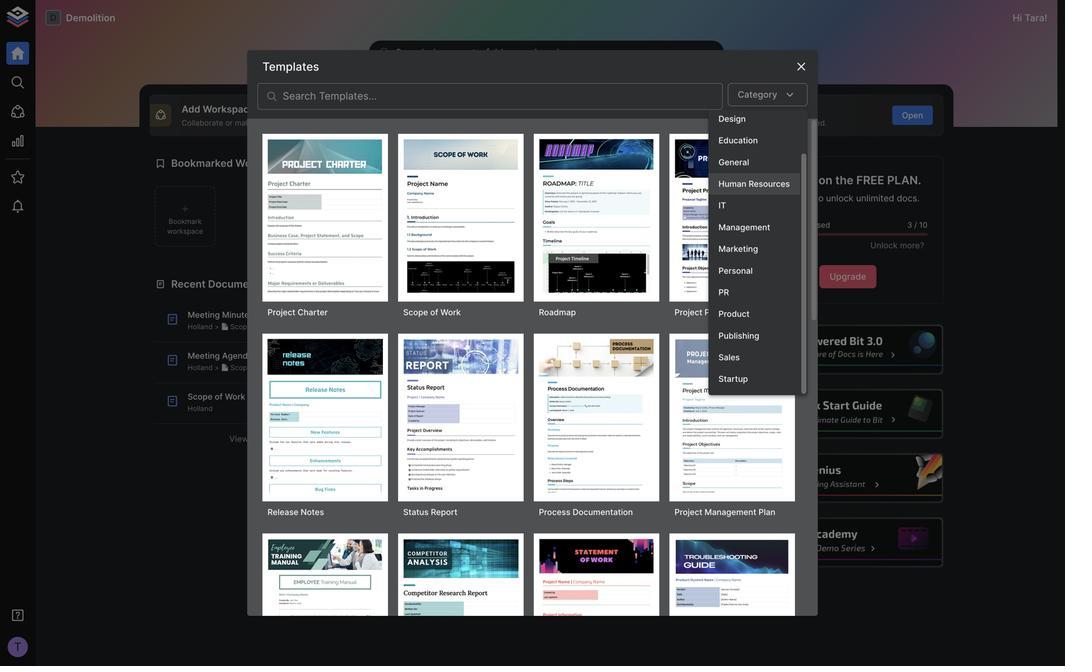 Task type: vqa. For each thing, say whether or not it's contained in the screenshot.
For inside button
no



Task type: locate. For each thing, give the bounding box(es) containing it.
scope up scope of work holland
[[231, 364, 251, 372]]

agenda inside meeting agenda holland > 📄 scope of work
[[222, 351, 253, 361]]

minutes
[[222, 310, 254, 320], [471, 385, 500, 394]]

holland inside 03:34 pm tara s created holland workspace
[[439, 468, 467, 477]]

upgrade down "you"
[[777, 193, 813, 204]]

scope of work
[[404, 307, 461, 317]]

design button
[[709, 108, 801, 130]]

and down gallery
[[767, 118, 781, 127]]

1 horizontal spatial or
[[534, 118, 542, 127]]

meeting up "subpage ."
[[439, 385, 469, 394]]

holland up view all button
[[188, 404, 213, 413]]

📄 up meeting agenda holland > 📄 scope of work
[[221, 323, 229, 331]]

s for holland
[[402, 468, 407, 477]]

or inside add workspace collaborate or make it private.
[[225, 118, 233, 127]]

03:34
[[384, 458, 403, 466]]

2 📄 from the top
[[221, 364, 229, 372]]

0 horizontal spatial minutes
[[222, 310, 254, 320]]

minutes for meeting minutes 03.2024 holland > 📄 scope of work
[[222, 310, 254, 320]]

or
[[225, 118, 233, 127], [534, 118, 542, 127]]

0 vertical spatial management
[[719, 222, 771, 232]]

create
[[450, 103, 481, 115], [632, 110, 658, 120], [450, 118, 474, 127], [718, 118, 742, 127]]

0 horizontal spatial workspace
[[203, 103, 255, 115]]

agenda down meeting minutes 03.2024 holland > 📄 scope of work
[[222, 351, 253, 361]]

subpage up 03:38 pm
[[384, 355, 415, 364]]

meeting
[[188, 310, 220, 320], [439, 344, 469, 353], [188, 351, 220, 361], [439, 385, 469, 394]]

workspace down bookmark
[[167, 227, 203, 235]]

scope up meeting agenda holland > 📄 scope of work
[[231, 323, 251, 331]]

add for add
[[369, 110, 385, 120]]

created inside 03:39 pm tara s created meeting agenda subpage .
[[409, 344, 437, 353]]

3 / 10
[[908, 221, 928, 230]]

03.2024
[[256, 310, 289, 320], [384, 396, 415, 405]]

. inside 03:35 pm tara s created scope of work document .
[[420, 437, 422, 446]]

meeting for meeting minutes 03.2024 holland > 📄 scope of work
[[188, 310, 220, 320]]

any
[[476, 118, 489, 127]]

meeting minutes 03.2024 link
[[384, 385, 500, 405]]

tara inside 03:34 pm tara s created holland workspace
[[384, 468, 400, 477]]

agenda
[[471, 344, 499, 353], [222, 351, 253, 361]]

documents up meeting minutes 03.2024 holland > 📄 scope of work
[[208, 278, 265, 290]]

resources
[[749, 179, 791, 189]]

and right folders
[[521, 47, 538, 58]]

created inside 03:35 pm tara s created scope of work document .
[[409, 426, 437, 436]]

minutes inside meeting minutes 03.2024
[[471, 385, 500, 394]]

process documentation image
[[539, 339, 655, 493]]

0 horizontal spatial upgrade
[[777, 193, 813, 204]]

scope inside 03:35 pm tara s created scope of work document .
[[439, 426, 462, 436]]

of inside scope of work holland
[[215, 392, 223, 401]]

0 vertical spatial upgrade
[[777, 193, 813, 204]]

created down scope of work
[[409, 344, 437, 353]]

marketing button
[[709, 238, 801, 260]]

get
[[783, 118, 795, 127]]

1 horizontal spatial minutes
[[471, 385, 500, 394]]

0 vertical spatial .
[[415, 355, 417, 364]]

created for holland
[[409, 468, 437, 477]]

work down meeting minutes 03.2024 holland > 📄 scope of work
[[262, 364, 279, 372]]

0 vertical spatial >
[[215, 323, 219, 331]]

minutes inside meeting minutes 03.2024 holland > 📄 scope of work
[[222, 310, 254, 320]]

workspace inside 03:34 pm tara s created holland workspace
[[469, 468, 508, 477]]

management left plan
[[705, 507, 757, 517]]

scope of work link
[[439, 426, 492, 436]]

10
[[920, 221, 928, 230]]

1 horizontal spatial and
[[767, 118, 781, 127]]

publishing button
[[709, 325, 801, 347]]

work up 03:34 pm tara s created holland workspace
[[473, 426, 492, 436]]

1 vertical spatial management
[[705, 507, 757, 517]]

management inside templates dialog
[[705, 507, 757, 517]]

s for meeting
[[402, 344, 407, 353]]

1 horizontal spatial agenda
[[471, 344, 499, 353]]

and inside template gallery create faster and get inspired.
[[767, 118, 781, 127]]

tara
[[1025, 12, 1045, 23], [384, 344, 400, 353], [384, 385, 400, 394], [384, 426, 400, 436], [384, 468, 400, 477]]

s for scope
[[402, 426, 407, 436]]

workspace right holland link
[[469, 468, 508, 477]]

meeting inside meeting agenda holland > 📄 scope of work
[[188, 351, 220, 361]]

1 > from the top
[[215, 323, 219, 331]]

pm up tara s created
[[405, 375, 416, 384]]

s up document
[[402, 426, 407, 436]]

1 vertical spatial workspace
[[469, 468, 508, 477]]

add inside button
[[369, 110, 385, 120]]

0 vertical spatial 03.2024
[[256, 310, 289, 320]]

1 horizontal spatial workspace
[[372, 278, 428, 290]]

1 vertical spatial subpage
[[418, 396, 449, 405]]

0 horizontal spatial documents
[[208, 278, 265, 290]]

4 s from the top
[[402, 468, 407, 477]]

of inside create document create any type of doc or wiki.
[[509, 118, 517, 127]]

1 vertical spatial and
[[767, 118, 781, 127]]

upgrade
[[777, 193, 813, 204], [830, 271, 867, 282]]

pm inside 03:34 pm tara s created holland workspace
[[405, 458, 416, 466]]

s down 03:38 pm
[[402, 385, 407, 394]]

view all button
[[155, 429, 336, 449]]

pm inside 03:35 pm tara s created scope of work document .
[[405, 417, 416, 425]]

s down 03:39
[[402, 344, 407, 353]]

s inside 03:34 pm tara s created holland workspace
[[402, 468, 407, 477]]

1 horizontal spatial add
[[369, 110, 385, 120]]

0 horizontal spatial 03.2024
[[256, 310, 289, 320]]

meeting up scope of work holland
[[188, 351, 220, 361]]

meeting inside 03:39 pm tara s created meeting agenda subpage .
[[439, 344, 469, 353]]

folders
[[486, 47, 518, 58]]

0 horizontal spatial or
[[225, 118, 233, 127]]

3 help image from the top
[[753, 453, 944, 504]]

1 vertical spatial minutes
[[471, 385, 500, 394]]

03.2024 inside meeting minutes 03.2024
[[384, 396, 415, 405]]

1 vertical spatial upgrade
[[830, 271, 867, 282]]

03:34 pm tara s created holland workspace
[[384, 458, 508, 477]]

1 created from the top
[[409, 344, 437, 353]]

and inside button
[[521, 47, 538, 58]]

workspace
[[167, 227, 203, 235], [469, 468, 508, 477]]

work down project charter
[[262, 323, 279, 331]]

0 vertical spatial minutes
[[222, 310, 254, 320]]

s down the 03:34
[[402, 468, 407, 477]]

scope inside meeting minutes 03.2024 holland > 📄 scope of work
[[231, 323, 251, 331]]

docs.
[[898, 193, 920, 204]]

competitor research report image
[[404, 539, 519, 666]]

1 horizontal spatial workspace
[[469, 468, 508, 477]]

03:39 pm tara s created meeting agenda subpage .
[[384, 334, 499, 364]]

2 horizontal spatial .
[[449, 396, 451, 405]]

education button
[[709, 130, 801, 151]]

work inside templates dialog
[[441, 307, 461, 317]]

> inside meeting agenda holland > 📄 scope of work
[[215, 364, 219, 372]]

📄 inside meeting minutes 03.2024 holland > 📄 scope of work
[[221, 323, 229, 331]]

03:39
[[384, 334, 403, 342]]

1 help image from the top
[[753, 325, 944, 375]]

0 vertical spatial subpage
[[384, 355, 415, 364]]

📄 inside meeting agenda holland > 📄 scope of work
[[221, 364, 229, 372]]

1 or from the left
[[225, 118, 233, 127]]

2 vertical spatial .
[[420, 437, 422, 446]]

created for scope
[[409, 426, 437, 436]]

1 vertical spatial >
[[215, 364, 219, 372]]

scope down "subpage ."
[[439, 426, 462, 436]]

meeting inside meeting minutes 03.2024 holland > 📄 scope of work
[[188, 310, 220, 320]]

project management plan image
[[675, 339, 791, 493]]

0 horizontal spatial .
[[415, 355, 417, 364]]

scope
[[404, 307, 428, 317], [231, 323, 251, 331], [231, 364, 251, 372], [188, 392, 213, 401], [439, 426, 462, 436]]

pm right 03:39
[[405, 334, 416, 342]]

3 s from the top
[[402, 426, 407, 436]]

of up 03:34 pm tara s created holland workspace
[[464, 426, 471, 436]]

it button
[[709, 195, 801, 217]]

tara down the 03:34
[[384, 468, 400, 477]]

> inside meeting minutes 03.2024 holland > 📄 scope of work
[[215, 323, 219, 331]]

more?
[[901, 240, 925, 250]]

.
[[415, 355, 417, 364], [449, 396, 451, 405], [420, 437, 422, 446]]

meeting down scope of work
[[439, 344, 469, 353]]

documents,
[[430, 47, 484, 58]]

created up "subpage ."
[[409, 385, 437, 394]]

03.2024 inside meeting minutes 03.2024 holland > 📄 scope of work
[[256, 310, 289, 320]]

1 horizontal spatial upgrade
[[830, 271, 867, 282]]

agenda up meeting minutes 03.2024 at the bottom left of page
[[471, 344, 499, 353]]

pm
[[405, 334, 416, 342], [405, 375, 416, 384], [405, 417, 416, 425], [405, 458, 416, 466]]

created inside 03:34 pm tara s created holland workspace
[[409, 468, 437, 477]]

no favorites found.
[[610, 400, 685, 410]]

project for project proposal
[[675, 307, 703, 317]]

03.2024 for meeting minutes 03.2024 holland > 📄 scope of work
[[256, 310, 289, 320]]

1 horizontal spatial documents
[[769, 221, 810, 230]]

of down meeting minutes 03.2024 holland > 📄 scope of work
[[253, 364, 260, 372]]

scope down meeting agenda holland > 📄 scope of work
[[188, 392, 213, 401]]

doc
[[519, 118, 532, 127]]

1 horizontal spatial subpage
[[418, 396, 449, 405]]

documents left used
[[769, 221, 810, 230]]

agenda inside 03:39 pm tara s created meeting agenda subpage .
[[471, 344, 499, 353]]

4 created from the top
[[409, 468, 437, 477]]

03:38 pm
[[384, 375, 416, 384]]

search documents, folders and workspaces...
[[396, 47, 603, 58]]

tara down 03:39
[[384, 344, 400, 353]]

tara inside 03:35 pm tara s created scope of work document .
[[384, 426, 400, 436]]

create inside button
[[632, 110, 658, 120]]

management inside management "button"
[[719, 222, 771, 232]]

2 or from the left
[[534, 118, 542, 127]]

s inside 03:39 pm tara s created meeting agenda subpage .
[[402, 344, 407, 353]]

private.
[[263, 118, 290, 127]]

create inside template gallery create faster and get inspired.
[[718, 118, 742, 127]]

of inside meeting agenda holland > 📄 scope of work
[[253, 364, 260, 372]]

0 vertical spatial and
[[521, 47, 538, 58]]

1 vertical spatial 03.2024
[[384, 396, 415, 405]]

s inside 03:35 pm tara s created scope of work document .
[[402, 426, 407, 436]]

meeting down recent documents
[[188, 310, 220, 320]]

created up document
[[409, 426, 437, 436]]

1 horizontal spatial 03.2024
[[384, 396, 415, 405]]

of
[[509, 118, 517, 127], [431, 307, 439, 317], [253, 323, 260, 331], [253, 364, 260, 372], [215, 392, 223, 401], [464, 426, 471, 436]]

holland down recent
[[188, 323, 213, 331]]

unlock
[[871, 240, 898, 250]]

work down meeting agenda holland > 📄 scope of work
[[225, 392, 245, 401]]

upgrade down unlock more? button
[[830, 271, 867, 282]]

project for project management plan
[[675, 507, 703, 517]]

add
[[182, 103, 200, 115], [369, 110, 385, 120]]

view
[[229, 434, 249, 444]]

holland up scope of work holland
[[188, 364, 213, 372]]

3 created from the top
[[409, 426, 437, 436]]

/
[[915, 221, 918, 230]]

of down workspace activities
[[431, 307, 439, 317]]

notes
[[301, 507, 324, 517]]

you
[[775, 173, 796, 187]]

human
[[719, 179, 747, 189]]

or right the doc on the left of the page
[[534, 118, 542, 127]]

no
[[610, 400, 621, 410]]

tara for holland
[[384, 468, 400, 477]]

favorited
[[619, 278, 665, 290]]

on
[[819, 173, 833, 187]]

startup
[[719, 374, 749, 384]]

> up meeting agenda holland > 📄 scope of work
[[215, 323, 219, 331]]

workspace up scope of work
[[372, 278, 428, 290]]

pm right the 03:35
[[405, 417, 416, 425]]

0 vertical spatial workspace
[[203, 103, 255, 115]]

03.2024 down tara s created
[[384, 396, 415, 405]]

general button
[[709, 151, 801, 173]]

1 horizontal spatial .
[[420, 437, 422, 446]]

inspired.
[[797, 118, 828, 127]]

0 horizontal spatial and
[[521, 47, 538, 58]]

. up 03:38 pm
[[415, 355, 417, 364]]

> up scope of work holland
[[215, 364, 219, 372]]

release notes
[[268, 507, 324, 517]]

project charter image
[[268, 139, 383, 293]]

favorites
[[623, 400, 658, 410]]

pm inside 03:39 pm tara s created meeting agenda subpage .
[[405, 334, 416, 342]]

tara down the 03:35
[[384, 426, 400, 436]]

roadmap
[[539, 307, 576, 317]]

the
[[836, 173, 854, 187]]

0 vertical spatial 📄
[[221, 323, 229, 331]]

unlock
[[827, 193, 854, 204]]

add inside add workspace collaborate or make it private.
[[182, 103, 200, 115]]

unlock more?
[[871, 240, 925, 250]]

of inside meeting minutes 03.2024 holland > 📄 scope of work
[[253, 323, 260, 331]]

meeting inside meeting minutes 03.2024
[[439, 385, 469, 394]]

03:35
[[384, 417, 403, 425]]

. up 03:34 pm tara s created holland workspace
[[420, 437, 422, 446]]

management up marketing
[[719, 222, 771, 232]]

pr
[[719, 287, 730, 297]]

or inside create document create any type of doc or wiki.
[[534, 118, 542, 127]]

03.2024 for meeting minutes 03.2024
[[384, 396, 415, 405]]

scope inside meeting agenda holland > 📄 scope of work
[[231, 364, 251, 372]]

create document create any type of doc or wiki.
[[450, 103, 560, 127]]

tara inside 03:39 pm tara s created meeting agenda subpage .
[[384, 344, 400, 353]]

work down activities
[[441, 307, 461, 317]]

created left holland link
[[409, 468, 437, 477]]

of down meeting agenda holland > 📄 scope of work
[[215, 392, 223, 401]]

1 s from the top
[[402, 344, 407, 353]]

meeting minutes 03.2024
[[384, 385, 500, 405]]

minutes down meeting agenda link
[[471, 385, 500, 394]]

📄 up scope of work holland
[[221, 364, 229, 372]]

of left the doc on the left of the page
[[509, 118, 517, 127]]

subpage down tara s created
[[418, 396, 449, 405]]

management
[[719, 222, 771, 232], [705, 507, 757, 517]]

roadmap image
[[539, 139, 655, 293]]

scope down workspace activities
[[404, 307, 428, 317]]

upgrade inside button
[[830, 271, 867, 282]]

03.2024 left the charter
[[256, 310, 289, 320]]

0 horizontal spatial agenda
[[222, 351, 253, 361]]

. up 03:35 pm tara s created scope of work document .
[[449, 396, 451, 405]]

it
[[719, 201, 727, 210]]

1 📄 from the top
[[221, 323, 229, 331]]

0 horizontal spatial workspace
[[167, 227, 203, 235]]

free
[[857, 173, 885, 187]]

or left make
[[225, 118, 233, 127]]

of up meeting agenda holland > 📄 scope of work
[[253, 323, 260, 331]]

0 vertical spatial workspace
[[167, 227, 203, 235]]

documents used
[[769, 221, 831, 230]]

minutes down recent documents
[[222, 310, 254, 320]]

help image
[[753, 325, 944, 375], [753, 389, 944, 439], [753, 453, 944, 504], [753, 517, 944, 568]]

startup button
[[709, 368, 801, 390]]

pm right the 03:34
[[405, 458, 416, 466]]

holland inside meeting minutes 03.2024 holland > 📄 scope of work
[[188, 323, 213, 331]]

bookmarked
[[171, 157, 233, 169]]

add workspace collaborate or make it private.
[[182, 103, 290, 127]]

workspace up make
[[203, 103, 255, 115]]

of inside 03:35 pm tara s created scope of work document .
[[464, 426, 471, 436]]

2 help image from the top
[[753, 389, 944, 439]]

holland up report
[[439, 468, 467, 477]]

product
[[719, 309, 750, 319]]

0 horizontal spatial subpage
[[384, 355, 415, 364]]

unlimited
[[857, 193, 895, 204]]

1 vertical spatial 📄
[[221, 364, 229, 372]]

0 horizontal spatial add
[[182, 103, 200, 115]]

Search Templates... text field
[[283, 83, 723, 110]]

2 > from the top
[[215, 364, 219, 372]]

work inside meeting agenda holland > 📄 scope of work
[[262, 364, 279, 372]]



Task type: describe. For each thing, give the bounding box(es) containing it.
open button
[[893, 106, 934, 125]]

1 vertical spatial documents
[[208, 278, 265, 290]]

workspaces...
[[540, 47, 603, 58]]

templates
[[263, 60, 319, 74]]

add for add workspace collaborate or make it private.
[[182, 103, 200, 115]]

education
[[719, 136, 758, 145]]

pm for holland
[[405, 458, 416, 466]]

t button
[[4, 633, 32, 661]]

. inside 03:39 pm tara s created meeting agenda subpage .
[[415, 355, 417, 364]]

wiki.
[[544, 118, 560, 127]]

you are on the free plan. upgrade to unlock unlimited docs.
[[775, 173, 922, 204]]

found.
[[660, 400, 685, 410]]

tara down the 03:38
[[384, 385, 400, 394]]

marketing
[[719, 244, 759, 254]]

hi tara !
[[1013, 12, 1048, 23]]

0 vertical spatial documents
[[769, 221, 810, 230]]

sales button
[[709, 347, 801, 368]]

category
[[738, 89, 778, 100]]

plan.
[[888, 173, 922, 187]]

create button
[[625, 106, 665, 125]]

documentation
[[573, 507, 633, 517]]

upgrade inside you are on the free plan. upgrade to unlock unlimited docs.
[[777, 193, 813, 204]]

subpage inside 03:39 pm tara s created meeting agenda subpage .
[[384, 355, 415, 364]]

status report
[[404, 507, 458, 517]]

collaborate
[[182, 118, 223, 127]]

personal button
[[709, 260, 801, 282]]

workspace inside 'bookmark workspace' button
[[167, 227, 203, 235]]

!
[[1045, 12, 1048, 23]]

recent
[[171, 278, 206, 290]]

bookmark workspace button
[[155, 186, 216, 247]]

upgrade button
[[820, 265, 877, 289]]

pr button
[[709, 282, 801, 303]]

all
[[251, 434, 261, 444]]

bookmarked workspaces
[[171, 157, 296, 169]]

work inside scope of work holland
[[225, 392, 245, 401]]

scope of work holland
[[188, 392, 245, 413]]

holland link
[[439, 468, 467, 477]]

project charter
[[268, 307, 328, 317]]

document
[[384, 437, 420, 446]]

release
[[268, 507, 299, 517]]

product button
[[709, 303, 801, 325]]

human resources
[[719, 179, 791, 189]]

search
[[396, 47, 428, 58]]

of inside templates dialog
[[431, 307, 439, 317]]

add button
[[357, 106, 397, 125]]

tara right hi
[[1025, 12, 1045, 23]]

holland inside scope of work holland
[[188, 404, 213, 413]]

workspaces
[[236, 157, 296, 169]]

status report image
[[404, 339, 519, 493]]

used
[[812, 221, 831, 230]]

gallery
[[763, 103, 796, 115]]

t
[[14, 640, 21, 654]]

process documentation
[[539, 507, 633, 517]]

design
[[719, 114, 746, 124]]

troubleshooting guide image
[[675, 539, 791, 666]]

meeting agenda holland > 📄 scope of work
[[188, 351, 279, 372]]

scope inside scope of work holland
[[188, 392, 213, 401]]

pm for scope
[[405, 417, 416, 425]]

scope inside templates dialog
[[404, 307, 428, 317]]

template
[[718, 103, 761, 115]]

statement of work image
[[539, 539, 655, 666]]

templates dialog
[[247, 50, 818, 666]]

activities
[[430, 278, 476, 290]]

meeting for meeting agenda holland > 📄 scope of work
[[188, 351, 220, 361]]

unlock more? button
[[864, 236, 928, 255]]

human resources button
[[709, 173, 801, 195]]

subpage .
[[415, 396, 451, 405]]

category button
[[728, 83, 808, 106]]

project for project charter
[[268, 307, 296, 317]]

4 help image from the top
[[753, 517, 944, 568]]

demolition
[[66, 12, 115, 23]]

pm for meeting
[[405, 334, 416, 342]]

workspace activities
[[372, 278, 476, 290]]

work inside meeting minutes 03.2024 holland > 📄 scope of work
[[262, 323, 279, 331]]

type
[[491, 118, 507, 127]]

tara for meeting agenda
[[384, 344, 400, 353]]

1 vertical spatial workspace
[[372, 278, 428, 290]]

workspace inside add workspace collaborate or make it private.
[[203, 103, 255, 115]]

faster
[[744, 118, 765, 127]]

project proposal image
[[675, 139, 791, 293]]

open
[[903, 110, 924, 120]]

03:38
[[384, 375, 403, 384]]

meeting agenda link
[[439, 344, 499, 353]]

process
[[539, 507, 571, 517]]

recent documents
[[171, 278, 265, 290]]

created for meeting
[[409, 344, 437, 353]]

2 s from the top
[[402, 385, 407, 394]]

work inside 03:35 pm tara s created scope of work document .
[[473, 426, 492, 436]]

tara for scope of work
[[384, 426, 400, 436]]

it
[[256, 118, 261, 127]]

release notes image
[[268, 339, 383, 493]]

project management plan
[[675, 507, 776, 517]]

proposal
[[705, 307, 740, 317]]

1 vertical spatial .
[[449, 396, 451, 405]]

scope of work image
[[404, 139, 519, 293]]

2 created from the top
[[409, 385, 437, 394]]

general
[[719, 157, 750, 167]]

holland inside meeting agenda holland > 📄 scope of work
[[188, 364, 213, 372]]

minutes for meeting minutes 03.2024
[[471, 385, 500, 394]]

are
[[799, 173, 816, 187]]

make
[[235, 118, 254, 127]]

hi
[[1013, 12, 1023, 23]]

employee training manual image
[[268, 539, 383, 666]]

template gallery create faster and get inspired.
[[718, 103, 828, 127]]

publishing
[[719, 331, 760, 341]]

project proposal
[[675, 307, 740, 317]]

report
[[431, 507, 458, 517]]

sales
[[719, 352, 740, 362]]

meeting for meeting minutes 03.2024
[[439, 385, 469, 394]]

search documents, folders and workspaces... button
[[369, 41, 725, 64]]



